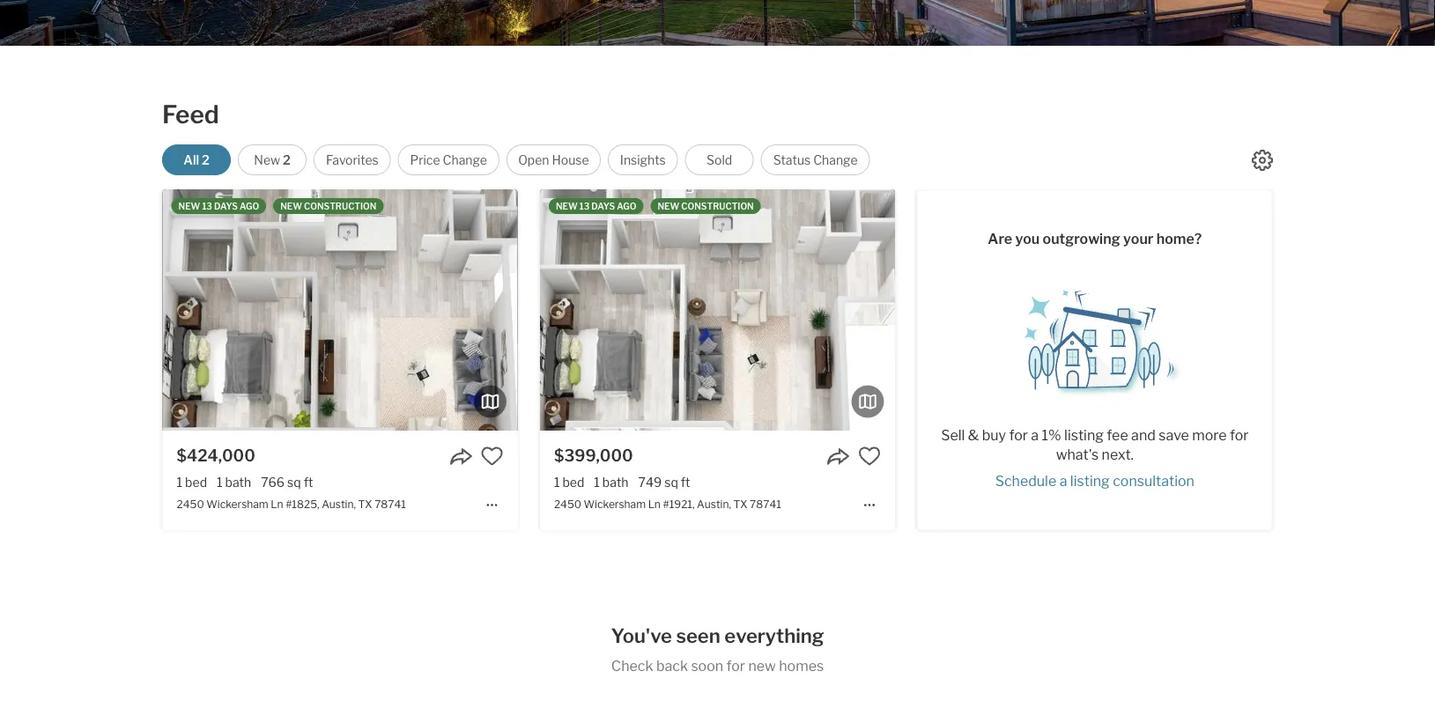 Task type: vqa. For each thing, say whether or not it's contained in the screenshot.
right Redfin
no



Task type: locate. For each thing, give the bounding box(es) containing it.
1 new 13 days ago from the left
[[179, 201, 259, 212]]

1 photo of 2450 wickersham ln #1921, austin, tx 78741 image from the left
[[540, 190, 896, 431]]

$424,000
[[177, 446, 255, 465]]

photo of 2450 wickersham ln #1825, austin, tx 78741 image
[[163, 190, 518, 431], [518, 190, 873, 431]]

open house
[[518, 152, 589, 167]]

ft up #1921,
[[681, 475, 691, 490]]

2 wickersham from the left
[[584, 498, 646, 511]]

0 horizontal spatial 2
[[202, 152, 210, 167]]

sq for $424,000
[[287, 475, 301, 490]]

1 1 bed from the left
[[177, 475, 207, 490]]

1 bed down $424,000
[[177, 475, 207, 490]]

2450 wickersham ln #1825, austin, tx 78741
[[177, 498, 406, 511]]

new down all
[[179, 201, 200, 212]]

2 right all
[[202, 152, 210, 167]]

1 horizontal spatial wickersham
[[584, 498, 646, 511]]

1 horizontal spatial 2
[[283, 152, 291, 167]]

2 sq from the left
[[665, 475, 679, 490]]

insights
[[620, 152, 666, 167]]

78741 right #1825,
[[375, 498, 406, 511]]

1 horizontal spatial bath
[[603, 475, 629, 490]]

ft up #1825,
[[304, 475, 313, 490]]

0 horizontal spatial wickersham
[[206, 498, 269, 511]]

78741 for $399,000
[[750, 498, 782, 511]]

3 new from the left
[[556, 201, 578, 212]]

ft for $399,000
[[681, 475, 691, 490]]

0 horizontal spatial a
[[1032, 427, 1039, 444]]

austin,
[[322, 498, 356, 511], [697, 498, 732, 511]]

0 horizontal spatial change
[[443, 152, 487, 167]]

1 bath from the left
[[225, 475, 251, 490]]

2450 down $399,000
[[554, 498, 582, 511]]

option group containing all
[[162, 145, 871, 175]]

outgrowing
[[1043, 230, 1121, 247]]

1 13 from the left
[[202, 201, 212, 212]]

austin, right #1921,
[[697, 498, 732, 511]]

construction
[[304, 201, 377, 212], [682, 201, 754, 212]]

1 horizontal spatial bed
[[563, 475, 585, 490]]

1 horizontal spatial ago
[[617, 201, 637, 212]]

Insights radio
[[608, 145, 678, 175]]

price change
[[410, 152, 487, 167]]

1 horizontal spatial 13
[[580, 201, 590, 212]]

a left 1%
[[1032, 427, 1039, 444]]

0 horizontal spatial for
[[727, 658, 746, 675]]

766
[[261, 475, 285, 490]]

1 1 bath from the left
[[217, 475, 251, 490]]

2 78741 from the left
[[750, 498, 782, 511]]

listing inside sell & buy for a 1% listing fee and save more for what's next.
[[1065, 427, 1104, 444]]

1 horizontal spatial 1 bath
[[594, 475, 629, 490]]

change right status
[[814, 152, 858, 167]]

2 ft from the left
[[681, 475, 691, 490]]

you've
[[611, 624, 672, 648]]

construction down sold radio
[[682, 201, 754, 212]]

1 new construction from the left
[[280, 201, 377, 212]]

0 horizontal spatial new 13 days ago
[[179, 201, 259, 212]]

1 horizontal spatial austin,
[[697, 498, 732, 511]]

1 bed for $424,000
[[177, 475, 207, 490]]

13 down house
[[580, 201, 590, 212]]

1 horizontal spatial tx
[[734, 498, 748, 511]]

ago
[[240, 201, 259, 212], [617, 201, 637, 212]]

schedule
[[996, 473, 1057, 490]]

0 horizontal spatial ft
[[304, 475, 313, 490]]

0 horizontal spatial construction
[[304, 201, 377, 212]]

favorites
[[326, 152, 379, 167]]

1 78741 from the left
[[375, 498, 406, 511]]

change inside option
[[443, 152, 487, 167]]

new 13 days ago
[[179, 201, 259, 212], [556, 201, 637, 212]]

2450 for $424,000
[[177, 498, 204, 511]]

2450 down $424,000
[[177, 498, 204, 511]]

1 construction from the left
[[304, 201, 377, 212]]

soon
[[691, 658, 724, 675]]

new construction for $399,000
[[658, 201, 754, 212]]

Status Change radio
[[761, 145, 871, 175]]

2 inside all option
[[202, 152, 210, 167]]

change for price change
[[443, 152, 487, 167]]

new down house
[[556, 201, 578, 212]]

ln for $424,000
[[271, 498, 283, 511]]

1 horizontal spatial 2450
[[554, 498, 582, 511]]

construction for $424,000
[[304, 201, 377, 212]]

1 bath down $424,000
[[217, 475, 251, 490]]

wickersham down "766"
[[206, 498, 269, 511]]

favorite button image
[[481, 445, 504, 468]]

$399,000
[[554, 446, 633, 465]]

1 horizontal spatial ft
[[681, 475, 691, 490]]

1 horizontal spatial 1 bed
[[554, 475, 585, 490]]

1 wickersham from the left
[[206, 498, 269, 511]]

1 ft from the left
[[304, 475, 313, 490]]

1 horizontal spatial construction
[[682, 201, 754, 212]]

13
[[202, 201, 212, 212], [580, 201, 590, 212]]

price
[[410, 152, 440, 167]]

2 for new 2
[[283, 152, 291, 167]]

construction down favorites
[[304, 201, 377, 212]]

a down what's
[[1060, 473, 1068, 490]]

2 2 from the left
[[283, 152, 291, 167]]

2 ln from the left
[[648, 498, 661, 511]]

New radio
[[238, 145, 307, 175]]

1 days from the left
[[214, 201, 238, 212]]

0 horizontal spatial 1 bed
[[177, 475, 207, 490]]

bath left "766"
[[225, 475, 251, 490]]

for for homes
[[727, 658, 746, 675]]

1 horizontal spatial change
[[814, 152, 858, 167]]

wickersham
[[206, 498, 269, 511], [584, 498, 646, 511]]

ago for $399,000
[[617, 201, 637, 212]]

2 construction from the left
[[682, 201, 754, 212]]

2 new 13 days ago from the left
[[556, 201, 637, 212]]

2450 for $399,000
[[554, 498, 582, 511]]

for right more
[[1230, 427, 1249, 444]]

2 1 bed from the left
[[554, 475, 585, 490]]

0 horizontal spatial tx
[[358, 498, 372, 511]]

days down all option
[[214, 201, 238, 212]]

0 horizontal spatial 78741
[[375, 498, 406, 511]]

2 1 from the left
[[217, 475, 223, 490]]

ln down "766"
[[271, 498, 283, 511]]

new
[[254, 152, 280, 167]]

1 horizontal spatial 78741
[[750, 498, 782, 511]]

new construction for $424,000
[[280, 201, 377, 212]]

0 horizontal spatial bath
[[225, 475, 251, 490]]

more
[[1193, 427, 1227, 444]]

1 horizontal spatial ln
[[648, 498, 661, 511]]

78741
[[375, 498, 406, 511], [750, 498, 782, 511]]

change
[[443, 152, 487, 167], [814, 152, 858, 167]]

13 down all option
[[202, 201, 212, 212]]

2
[[202, 152, 210, 167], [283, 152, 291, 167]]

ft
[[304, 475, 313, 490], [681, 475, 691, 490]]

new construction down favorites
[[280, 201, 377, 212]]

ln
[[271, 498, 283, 511], [648, 498, 661, 511]]

house
[[552, 152, 589, 167]]

check
[[612, 658, 654, 675]]

0 horizontal spatial bed
[[185, 475, 207, 490]]

are you outgrowing your home?
[[988, 230, 1203, 247]]

ln down 749
[[648, 498, 661, 511]]

1 horizontal spatial a
[[1060, 473, 1068, 490]]

sq
[[287, 475, 301, 490], [665, 475, 679, 490]]

0 horizontal spatial ln
[[271, 498, 283, 511]]

0 horizontal spatial 2450
[[177, 498, 204, 511]]

bed
[[185, 475, 207, 490], [563, 475, 585, 490]]

1 sq from the left
[[287, 475, 301, 490]]

1 horizontal spatial new construction
[[658, 201, 754, 212]]

tx
[[358, 498, 372, 511], [734, 498, 748, 511]]

ago down insights radio
[[617, 201, 637, 212]]

2 photo of 2450 wickersham ln #1825, austin, tx 78741 image from the left
[[518, 190, 873, 431]]

2 13 from the left
[[580, 201, 590, 212]]

1 bath
[[217, 475, 251, 490], [594, 475, 629, 490]]

listing
[[1065, 427, 1104, 444], [1071, 473, 1110, 490]]

days
[[214, 201, 238, 212], [592, 201, 615, 212]]

2 ago from the left
[[617, 201, 637, 212]]

0 horizontal spatial ago
[[240, 201, 259, 212]]

2 inside new option
[[283, 152, 291, 167]]

1
[[177, 475, 183, 490], [217, 475, 223, 490], [554, 475, 560, 490], [594, 475, 600, 490]]

2450
[[177, 498, 204, 511], [554, 498, 582, 511]]

new construction
[[280, 201, 377, 212], [658, 201, 754, 212]]

2 new construction from the left
[[658, 201, 754, 212]]

ago down new
[[240, 201, 259, 212]]

for
[[1010, 427, 1029, 444], [1230, 427, 1249, 444], [727, 658, 746, 675]]

3 1 from the left
[[554, 475, 560, 490]]

new
[[179, 201, 200, 212], [280, 201, 302, 212], [556, 201, 578, 212], [658, 201, 680, 212]]

0 horizontal spatial sq
[[287, 475, 301, 490]]

a
[[1032, 427, 1039, 444], [1060, 473, 1068, 490]]

1 ln from the left
[[271, 498, 283, 511]]

bed down $399,000
[[563, 475, 585, 490]]

tx right #1825,
[[358, 498, 372, 511]]

1 bed
[[177, 475, 207, 490], [554, 475, 585, 490]]

tx right #1921,
[[734, 498, 748, 511]]

bed down $424,000
[[185, 475, 207, 490]]

0 horizontal spatial austin,
[[322, 498, 356, 511]]

2 change from the left
[[814, 152, 858, 167]]

1 tx from the left
[[358, 498, 372, 511]]

bath
[[225, 475, 251, 490], [603, 475, 629, 490]]

austin, for $424,000
[[322, 498, 356, 511]]

1 photo of 2450 wickersham ln #1825, austin, tx 78741 image from the left
[[163, 190, 518, 431]]

days for $399,000
[[592, 201, 615, 212]]

bath for $424,000
[[225, 475, 251, 490]]

1 2450 from the left
[[177, 498, 204, 511]]

new down new option
[[280, 201, 302, 212]]

1 2 from the left
[[202, 152, 210, 167]]

bath left 749
[[603, 475, 629, 490]]

sq right "766"
[[287, 475, 301, 490]]

change right price
[[443, 152, 487, 167]]

0 horizontal spatial days
[[214, 201, 238, 212]]

1 bed from the left
[[185, 475, 207, 490]]

austin, right #1825,
[[322, 498, 356, 511]]

option group
[[162, 145, 871, 175]]

0 vertical spatial listing
[[1065, 427, 1104, 444]]

13 for $424,000
[[202, 201, 212, 212]]

new 13 days ago down all option
[[179, 201, 259, 212]]

consultation
[[1113, 473, 1195, 490]]

1 horizontal spatial days
[[592, 201, 615, 212]]

sq right 749
[[665, 475, 679, 490]]

change inside radio
[[814, 152, 858, 167]]

1 bed down $399,000
[[554, 475, 585, 490]]

a inside sell & buy for a 1% listing fee and save more for what's next.
[[1032, 427, 1039, 444]]

listing down what's
[[1071, 473, 1110, 490]]

2 bath from the left
[[603, 475, 629, 490]]

1 change from the left
[[443, 152, 487, 167]]

1 vertical spatial a
[[1060, 473, 1068, 490]]

0 horizontal spatial new construction
[[280, 201, 377, 212]]

2 2450 from the left
[[554, 498, 582, 511]]

0 vertical spatial a
[[1032, 427, 1039, 444]]

for left the new
[[727, 658, 746, 675]]

wickersham down 749
[[584, 498, 646, 511]]

change for status change
[[814, 152, 858, 167]]

2 bed from the left
[[563, 475, 585, 490]]

0 horizontal spatial 1 bath
[[217, 475, 251, 490]]

2 austin, from the left
[[697, 498, 732, 511]]

new down insights radio
[[658, 201, 680, 212]]

2 right new
[[283, 152, 291, 167]]

1 austin, from the left
[[322, 498, 356, 511]]

2450 wickersham ln #1921, austin, tx 78741
[[554, 498, 782, 511]]

everything
[[725, 624, 825, 648]]

days down insights radio
[[592, 201, 615, 212]]

1 new from the left
[[179, 201, 200, 212]]

1 horizontal spatial for
[[1010, 427, 1029, 444]]

1 1 from the left
[[177, 475, 183, 490]]

0 horizontal spatial 13
[[202, 201, 212, 212]]

favorite button checkbox
[[859, 445, 881, 468]]

78741 right #1921,
[[750, 498, 782, 511]]

new construction down sold
[[658, 201, 754, 212]]

1 horizontal spatial new 13 days ago
[[556, 201, 637, 212]]

766 sq ft
[[261, 475, 313, 490]]

listing up what's
[[1065, 427, 1104, 444]]

for right buy
[[1010, 427, 1029, 444]]

new 13 days ago down house
[[556, 201, 637, 212]]

1 horizontal spatial sq
[[665, 475, 679, 490]]

2 1 bath from the left
[[594, 475, 629, 490]]

photo of 2450 wickersham ln #1921, austin, tx 78741 image
[[540, 190, 896, 431], [895, 190, 1251, 431]]

1 bath down $399,000
[[594, 475, 629, 490]]

749 sq ft
[[639, 475, 691, 490]]

#1825,
[[286, 498, 320, 511]]

2 days from the left
[[592, 201, 615, 212]]

1 ago from the left
[[240, 201, 259, 212]]

&
[[969, 427, 980, 444]]

tx for $399,000
[[734, 498, 748, 511]]

2 tx from the left
[[734, 498, 748, 511]]



Task type: describe. For each thing, give the bounding box(es) containing it.
construction for $399,000
[[682, 201, 754, 212]]

1 bath for $399,000
[[594, 475, 629, 490]]

buy
[[983, 427, 1007, 444]]

1 bed for $399,000
[[554, 475, 585, 490]]

seen
[[676, 624, 721, 648]]

ln for $399,000
[[648, 498, 661, 511]]

Price Change radio
[[398, 145, 500, 175]]

bed for $424,000
[[185, 475, 207, 490]]

Favorites radio
[[314, 145, 391, 175]]

save
[[1159, 427, 1190, 444]]

wickersham for $424,000
[[206, 498, 269, 511]]

1 bath for $424,000
[[217, 475, 251, 490]]

tx for $424,000
[[358, 498, 372, 511]]

all 2
[[184, 152, 210, 167]]

next.
[[1102, 446, 1134, 463]]

78741 for $424,000
[[375, 498, 406, 511]]

your
[[1124, 230, 1154, 247]]

home?
[[1157, 230, 1203, 247]]

all
[[184, 152, 199, 167]]

feed
[[162, 100, 219, 130]]

are
[[988, 230, 1013, 247]]

sell
[[942, 427, 966, 444]]

open
[[518, 152, 550, 167]]

4 new from the left
[[658, 201, 680, 212]]

ft for $424,000
[[304, 475, 313, 490]]

Sold radio
[[685, 145, 754, 175]]

status change
[[774, 152, 858, 167]]

2 horizontal spatial for
[[1230, 427, 1249, 444]]

for for 1%
[[1010, 427, 1029, 444]]

13 for $399,000
[[580, 201, 590, 212]]

bed for $399,000
[[563, 475, 585, 490]]

you
[[1016, 230, 1040, 247]]

new
[[749, 658, 776, 675]]

Open House radio
[[507, 145, 601, 175]]

status
[[774, 152, 811, 167]]

2 new from the left
[[280, 201, 302, 212]]

sold
[[707, 152, 733, 167]]

and
[[1132, 427, 1156, 444]]

what's
[[1057, 446, 1099, 463]]

days for $424,000
[[214, 201, 238, 212]]

sell & buy for a 1% listing fee and save more for what's next.
[[942, 427, 1249, 463]]

1 vertical spatial listing
[[1071, 473, 1110, 490]]

schedule a listing consultation
[[996, 473, 1195, 490]]

bath for $399,000
[[603, 475, 629, 490]]

favorite button image
[[859, 445, 881, 468]]

749
[[639, 475, 662, 490]]

new 13 days ago for $399,000
[[556, 201, 637, 212]]

you've seen everything
[[611, 624, 825, 648]]

austin, for $399,000
[[697, 498, 732, 511]]

2 for all 2
[[202, 152, 210, 167]]

favorite button checkbox
[[481, 445, 504, 468]]

back
[[657, 658, 688, 675]]

4 1 from the left
[[594, 475, 600, 490]]

new 13 days ago for $424,000
[[179, 201, 259, 212]]

homes
[[779, 658, 824, 675]]

#1921,
[[663, 498, 695, 511]]

check back soon for new homes
[[612, 658, 824, 675]]

1%
[[1042, 427, 1062, 444]]

2 photo of 2450 wickersham ln #1921, austin, tx 78741 image from the left
[[895, 190, 1251, 431]]

ago for $424,000
[[240, 201, 259, 212]]

fee
[[1107, 427, 1129, 444]]

new 2
[[254, 152, 291, 167]]

All radio
[[162, 145, 231, 175]]

sq for $399,000
[[665, 475, 679, 490]]

wickersham for $399,000
[[584, 498, 646, 511]]

an image of a house image
[[1007, 277, 1184, 397]]



